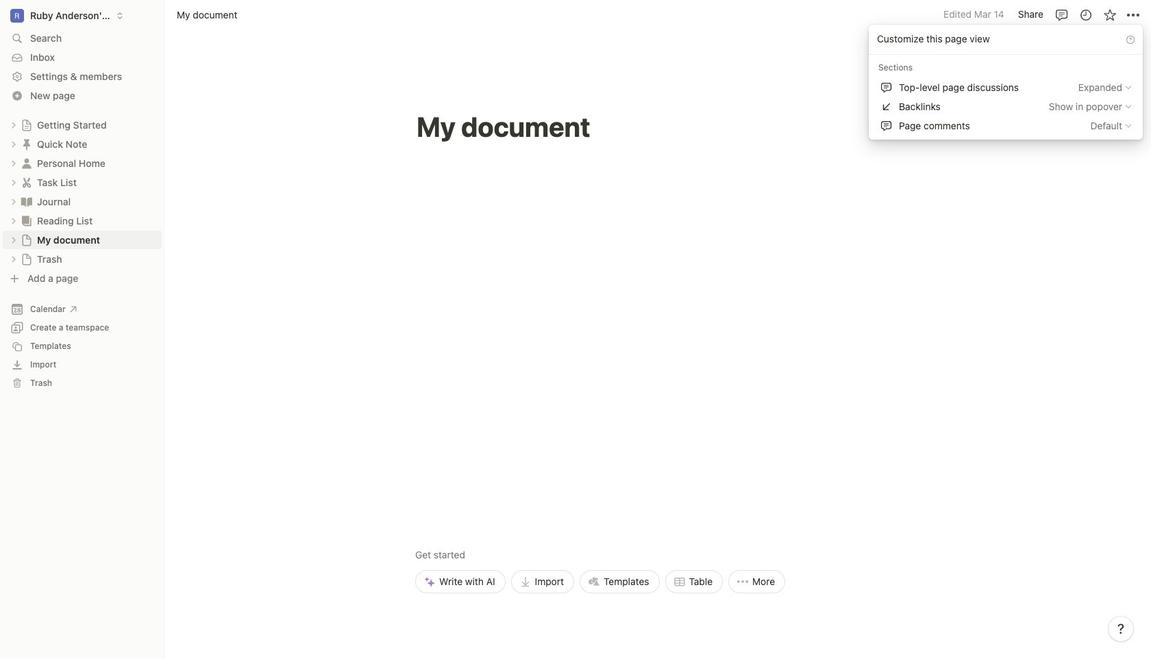 Task type: locate. For each thing, give the bounding box(es) containing it.
updates image
[[1079, 8, 1093, 22]]

comments image
[[1055, 8, 1069, 22]]

menu
[[415, 453, 785, 594]]



Task type: describe. For each thing, give the bounding box(es) containing it.
favorite image
[[1103, 8, 1117, 22]]



Task type: vqa. For each thing, say whether or not it's contained in the screenshot.
Comments icon
yes



